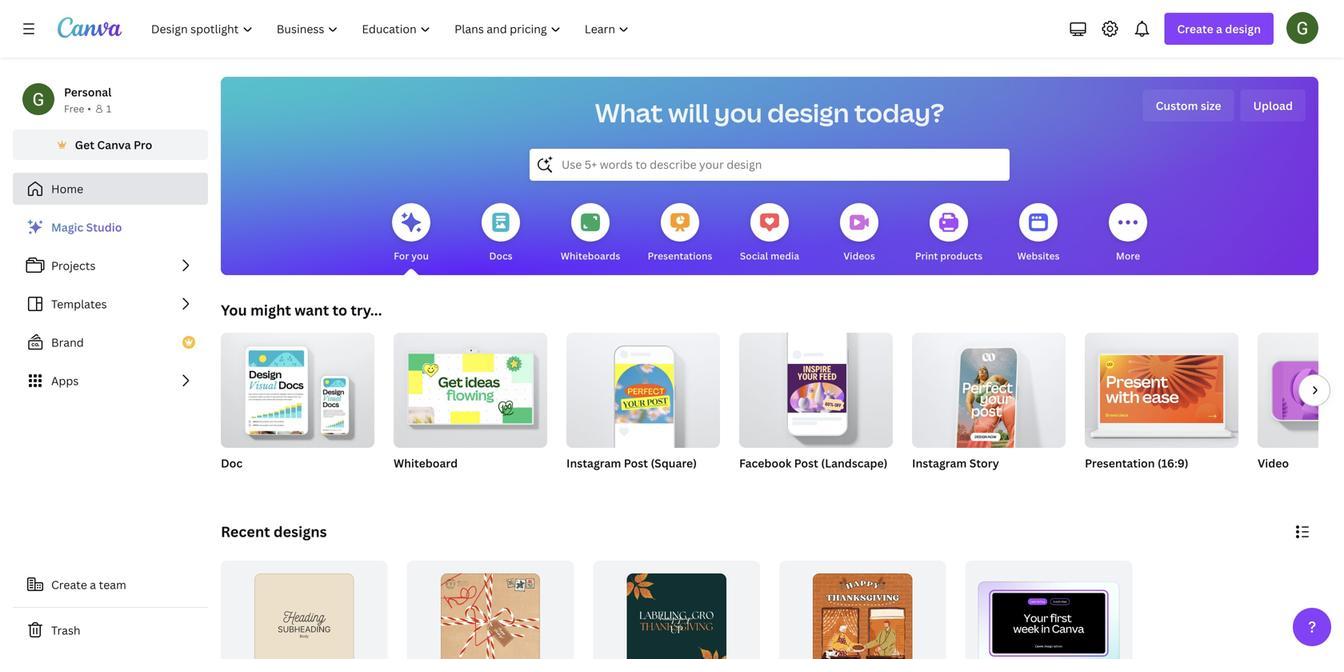 Task type: describe. For each thing, give the bounding box(es) containing it.
instagram for instagram post (square)
[[566, 456, 621, 471]]

1 vertical spatial design
[[767, 95, 849, 130]]

top level navigation element
[[141, 13, 643, 45]]

whiteboards button
[[561, 192, 620, 275]]

websites
[[1017, 249, 1060, 262]]

group for whiteboard
[[394, 326, 547, 448]]

whiteboard group
[[394, 326, 547, 491]]

projects link
[[13, 250, 208, 282]]

try...
[[351, 300, 382, 320]]

create a team button
[[13, 569, 208, 601]]

create a team
[[51, 577, 126, 592]]

brand link
[[13, 326, 208, 358]]

get canva pro
[[75, 137, 152, 152]]

templates link
[[13, 288, 208, 320]]

(16:9)
[[1158, 456, 1189, 471]]

custom
[[1156, 98, 1198, 113]]

docs
[[489, 249, 513, 262]]

trash
[[51, 623, 81, 638]]

for you button
[[392, 192, 430, 275]]

facebook post (landscape) group
[[739, 326, 893, 491]]

create a design
[[1177, 21, 1261, 36]]

for
[[394, 249, 409, 262]]

group for instagram post (square)
[[566, 326, 720, 448]]

brand
[[51, 335, 84, 350]]

what
[[595, 95, 663, 130]]

social
[[740, 249, 768, 262]]

designs
[[274, 522, 327, 542]]

you
[[221, 300, 247, 320]]

trash link
[[13, 614, 208, 646]]

social media
[[740, 249, 799, 262]]

group for doc
[[221, 326, 374, 448]]

a for team
[[90, 577, 96, 592]]

magic studio
[[51, 220, 122, 235]]

•
[[87, 102, 91, 115]]

get canva pro button
[[13, 130, 208, 160]]

presentation
[[1085, 456, 1155, 471]]

list containing magic studio
[[13, 211, 208, 397]]

custom size
[[1156, 98, 1221, 113]]

products
[[940, 249, 983, 262]]

apps link
[[13, 365, 208, 397]]

studio
[[86, 220, 122, 235]]

videos
[[843, 249, 875, 262]]

more
[[1116, 249, 1140, 262]]

presentation (16:9)
[[1085, 456, 1189, 471]]

video group
[[1258, 333, 1344, 491]]

social media button
[[740, 192, 799, 275]]

free •
[[64, 102, 91, 115]]

docs button
[[482, 192, 520, 275]]

0 vertical spatial you
[[714, 95, 762, 130]]

upload
[[1253, 98, 1293, 113]]

canva
[[97, 137, 131, 152]]

want
[[295, 300, 329, 320]]

group for video
[[1258, 333, 1344, 448]]

(landscape)
[[821, 456, 888, 471]]

what will you design today?
[[595, 95, 944, 130]]

recent
[[221, 522, 270, 542]]

print products
[[915, 249, 983, 262]]

Search search field
[[562, 150, 978, 180]]

apps
[[51, 373, 79, 388]]

today?
[[854, 95, 944, 130]]



Task type: vqa. For each thing, say whether or not it's contained in the screenshot.
the leftmost the '7.0s' group
no



Task type: locate. For each thing, give the bounding box(es) containing it.
1 horizontal spatial a
[[1216, 21, 1222, 36]]

pro
[[134, 137, 152, 152]]

create for create a team
[[51, 577, 87, 592]]

custom size button
[[1143, 90, 1234, 122]]

presentations
[[648, 249, 712, 262]]

instagram inside instagram post (square) group
[[566, 456, 621, 471]]

instagram left (square)
[[566, 456, 621, 471]]

more button
[[1109, 192, 1147, 275]]

facebook post (landscape)
[[739, 456, 888, 471]]

design
[[1225, 21, 1261, 36], [767, 95, 849, 130]]

design inside dropdown button
[[1225, 21, 1261, 36]]

gary orlando image
[[1287, 12, 1319, 44]]

group
[[221, 326, 374, 448], [394, 326, 547, 448], [566, 326, 720, 448], [739, 326, 893, 448], [912, 326, 1066, 457], [1085, 326, 1239, 448], [1258, 333, 1344, 448]]

instagram post (square) group
[[566, 326, 720, 491]]

post inside group
[[794, 456, 818, 471]]

(square)
[[651, 456, 697, 471]]

instagram story
[[912, 456, 999, 471]]

instagram inside instagram story group
[[912, 456, 967, 471]]

to
[[332, 300, 347, 320]]

2 post from the left
[[794, 456, 818, 471]]

post left (square)
[[624, 456, 648, 471]]

create inside dropdown button
[[1177, 21, 1214, 36]]

instagram left story
[[912, 456, 967, 471]]

will
[[668, 95, 709, 130]]

you right for
[[411, 249, 429, 262]]

0 horizontal spatial instagram
[[566, 456, 621, 471]]

facebook
[[739, 456, 792, 471]]

post right facebook
[[794, 456, 818, 471]]

you might want to try...
[[221, 300, 382, 320]]

home link
[[13, 173, 208, 205]]

a
[[1216, 21, 1222, 36], [90, 577, 96, 592]]

create inside button
[[51, 577, 87, 592]]

0 horizontal spatial a
[[90, 577, 96, 592]]

1 horizontal spatial instagram
[[912, 456, 967, 471]]

templates
[[51, 296, 107, 312]]

1 horizontal spatial post
[[794, 456, 818, 471]]

print
[[915, 249, 938, 262]]

story
[[969, 456, 999, 471]]

design up search "search box"
[[767, 95, 849, 130]]

0 horizontal spatial you
[[411, 249, 429, 262]]

upload button
[[1241, 90, 1306, 122]]

1 instagram from the left
[[566, 456, 621, 471]]

instagram story group
[[912, 326, 1066, 491]]

list
[[13, 211, 208, 397]]

whiteboards
[[561, 249, 620, 262]]

media
[[771, 249, 799, 262]]

create left team
[[51, 577, 87, 592]]

create
[[1177, 21, 1214, 36], [51, 577, 87, 592]]

free
[[64, 102, 84, 115]]

doc
[[221, 456, 243, 471]]

0 vertical spatial create
[[1177, 21, 1214, 36]]

websites button
[[1017, 192, 1060, 275]]

a inside button
[[90, 577, 96, 592]]

instagram
[[566, 456, 621, 471], [912, 456, 967, 471]]

design left gary orlando icon on the top of the page
[[1225, 21, 1261, 36]]

0 horizontal spatial post
[[624, 456, 648, 471]]

create up custom size dropdown button
[[1177, 21, 1214, 36]]

personal
[[64, 84, 112, 100]]

1 horizontal spatial create
[[1177, 21, 1214, 36]]

post
[[624, 456, 648, 471], [794, 456, 818, 471]]

projects
[[51, 258, 96, 273]]

size
[[1201, 98, 1221, 113]]

None search field
[[530, 149, 1010, 181]]

video
[[1258, 456, 1289, 471]]

0 horizontal spatial design
[[767, 95, 849, 130]]

1 vertical spatial a
[[90, 577, 96, 592]]

recent designs
[[221, 522, 327, 542]]

1 vertical spatial create
[[51, 577, 87, 592]]

you
[[714, 95, 762, 130], [411, 249, 429, 262]]

magic
[[51, 220, 83, 235]]

1 vertical spatial you
[[411, 249, 429, 262]]

0 horizontal spatial create
[[51, 577, 87, 592]]

group for instagram story
[[912, 326, 1066, 457]]

instagram post (square)
[[566, 456, 697, 471]]

home
[[51, 181, 83, 196]]

1
[[106, 102, 111, 115]]

print products button
[[915, 192, 983, 275]]

a left team
[[90, 577, 96, 592]]

1 horizontal spatial design
[[1225, 21, 1261, 36]]

for you
[[394, 249, 429, 262]]

a inside dropdown button
[[1216, 21, 1222, 36]]

1 horizontal spatial you
[[714, 95, 762, 130]]

you right will
[[714, 95, 762, 130]]

instagram for instagram story
[[912, 456, 967, 471]]

post for instagram
[[624, 456, 648, 471]]

create a design button
[[1164, 13, 1274, 45]]

a up size
[[1216, 21, 1222, 36]]

a for design
[[1216, 21, 1222, 36]]

magic studio link
[[13, 211, 208, 243]]

post for facebook
[[794, 456, 818, 471]]

1 post from the left
[[624, 456, 648, 471]]

get
[[75, 137, 94, 152]]

you inside for you button
[[411, 249, 429, 262]]

create for create a design
[[1177, 21, 1214, 36]]

team
[[99, 577, 126, 592]]

0 vertical spatial a
[[1216, 21, 1222, 36]]

presentation (16:9) group
[[1085, 326, 1239, 491]]

0 vertical spatial design
[[1225, 21, 1261, 36]]

doc group
[[221, 326, 374, 491]]

might
[[250, 300, 291, 320]]

whiteboard
[[394, 456, 458, 471]]

group for presentation (16:9)
[[1085, 326, 1239, 448]]

post inside group
[[624, 456, 648, 471]]

videos button
[[840, 192, 878, 275]]

2 instagram from the left
[[912, 456, 967, 471]]

presentations button
[[648, 192, 712, 275]]



